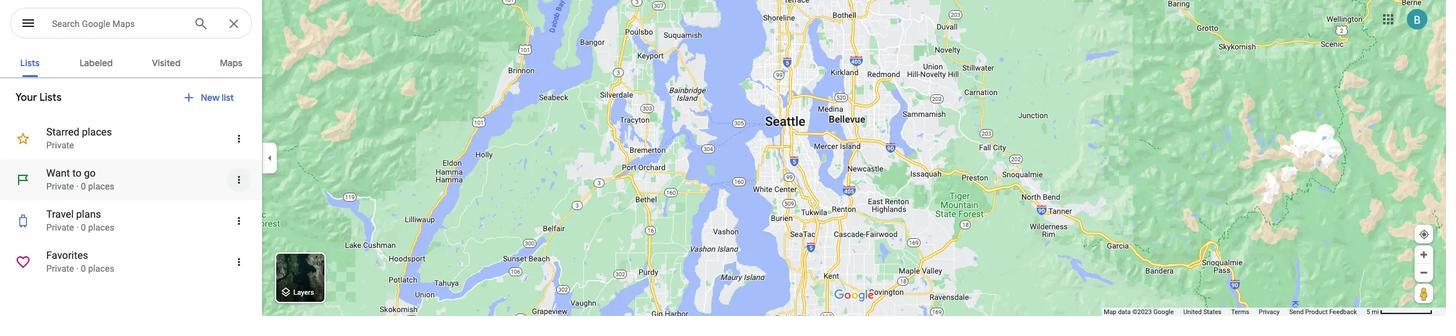Task type: vqa. For each thing, say whether or not it's contained in the screenshot.
Add a label
no



Task type: locate. For each thing, give the bounding box(es) containing it.
travel plans private · 0 places
[[46, 208, 114, 233]]

1 horizontal spatial google
[[1154, 309, 1174, 316]]

· down to
[[76, 181, 79, 192]]

0 vertical spatial more options image
[[233, 133, 245, 145]]

visited
[[152, 57, 181, 69]]

3 · from the top
[[76, 264, 79, 274]]

2 0 from the top
[[81, 222, 86, 233]]

tab list
[[0, 46, 262, 77]]

search
[[52, 19, 80, 29]]

united
[[1184, 309, 1202, 316]]

mi
[[1372, 309, 1380, 316]]

zoom out image
[[1420, 268, 1429, 278]]

0 down to
[[81, 181, 86, 192]]

0 vertical spatial maps
[[113, 19, 135, 29]]

private down travel
[[46, 222, 74, 233]]

private down starred on the top left of the page
[[46, 140, 74, 150]]

· down plans
[[76, 222, 79, 233]]

0 vertical spatial lists
[[20, 57, 40, 69]]

states
[[1204, 309, 1222, 316]]

lists
[[20, 57, 40, 69], [39, 91, 62, 104]]

0 inside want to go private · 0 places
[[81, 181, 86, 192]]

1 more options image from the top
[[233, 133, 245, 145]]

go
[[84, 167, 96, 179]]

united states
[[1184, 309, 1222, 316]]

send
[[1290, 309, 1304, 316]]

1 vertical spatial ·
[[76, 222, 79, 233]]

0 horizontal spatial google
[[82, 19, 110, 29]]

0 vertical spatial google
[[82, 19, 110, 29]]

1 0 from the top
[[81, 181, 86, 192]]

·
[[76, 181, 79, 192], [76, 222, 79, 233], [76, 264, 79, 274]]

private
[[46, 140, 74, 150], [46, 181, 74, 192], [46, 222, 74, 233], [46, 264, 74, 274]]

more options image
[[233, 215, 245, 227]]

privacy button
[[1260, 308, 1280, 316]]

©2023
[[1133, 309, 1152, 316]]

google right search in the top of the page
[[82, 19, 110, 29]]

map data ©2023 google
[[1104, 309, 1174, 316]]

None search field
[[10, 8, 252, 41]]

places down go
[[88, 181, 114, 192]]

0 down favorites
[[81, 264, 86, 274]]

· inside 'favorites private · 0 places'
[[76, 264, 79, 274]]

2 more options image from the top
[[233, 174, 245, 186]]

1 vertical spatial maps
[[220, 57, 243, 69]]

more options image for want to go
[[233, 174, 245, 186]]

starred
[[46, 126, 79, 138]]

more options image up more options image
[[233, 174, 245, 186]]

1 private from the top
[[46, 140, 74, 150]]

3 0 from the top
[[81, 264, 86, 274]]

google maps element
[[0, 0, 1447, 316]]

search google maps field containing search google maps
[[10, 8, 252, 39]]

places down favorites
[[88, 264, 114, 274]]

private down want
[[46, 181, 74, 192]]

5
[[1367, 309, 1371, 316]]

places right starred on the top left of the page
[[82, 126, 112, 138]]

travel
[[46, 208, 74, 220]]

0 vertical spatial 0
[[81, 181, 86, 192]]

4 private from the top
[[46, 264, 74, 274]]

1 · from the top
[[76, 181, 79, 192]]

private inside want to go private · 0 places
[[46, 181, 74, 192]]

terms button
[[1232, 308, 1250, 316]]

more options image down more options image
[[233, 256, 245, 268]]

new list button
[[175, 82, 247, 113]]

maps
[[113, 19, 135, 29], [220, 57, 243, 69]]

0
[[81, 181, 86, 192], [81, 222, 86, 233], [81, 264, 86, 274]]

google inside 'footer'
[[1154, 309, 1174, 316]]

0 vertical spatial ·
[[76, 181, 79, 192]]

google
[[82, 19, 110, 29], [1154, 309, 1174, 316]]

footer containing map data ©2023 google
[[1104, 308, 1367, 316]]

· inside want to go private · 0 places
[[76, 181, 79, 192]]

maps up labeled button in the left top of the page
[[113, 19, 135, 29]]

tab list inside google maps element
[[0, 46, 262, 77]]

Search Google Maps field
[[10, 8, 252, 39], [52, 15, 183, 31]]

 button
[[10, 8, 46, 41]]

search google maps
[[52, 19, 135, 29]]

5 mi button
[[1367, 309, 1433, 316]]

· down favorites
[[76, 264, 79, 274]]

1 vertical spatial more options image
[[233, 174, 245, 186]]

1 horizontal spatial maps
[[220, 57, 243, 69]]

more options image for favorites
[[233, 256, 245, 268]]

lists right "your"
[[39, 91, 62, 104]]

google right ©2023
[[1154, 309, 1174, 316]]

2 vertical spatial ·
[[76, 264, 79, 274]]

show your location image
[[1419, 229, 1431, 240]]

maps up list
[[220, 57, 243, 69]]

3 more options image from the top
[[233, 256, 245, 268]]

lists up "your"
[[20, 57, 40, 69]]

0 horizontal spatial maps
[[113, 19, 135, 29]]

footer
[[1104, 308, 1367, 316]]

2 vertical spatial 0
[[81, 264, 86, 274]]

2 vertical spatial more options image
[[233, 256, 245, 268]]

none search field containing 
[[10, 8, 252, 41]]

· inside travel plans private · 0 places
[[76, 222, 79, 233]]

labeled
[[79, 57, 113, 69]]

tab list containing lists
[[0, 46, 262, 77]]

to
[[72, 167, 82, 179]]

places
[[82, 126, 112, 138], [88, 181, 114, 192], [88, 222, 114, 233], [88, 264, 114, 274]]

1 vertical spatial google
[[1154, 309, 1174, 316]]

lists button
[[9, 46, 50, 77]]

private down favorites
[[46, 264, 74, 274]]

privacy
[[1260, 309, 1280, 316]]

more options image
[[233, 133, 245, 145], [233, 174, 245, 186], [233, 256, 245, 268]]

5 mi
[[1367, 309, 1380, 316]]

more options image down list
[[233, 133, 245, 145]]

2 private from the top
[[46, 181, 74, 192]]

new
[[201, 92, 220, 103]]

0 inside 'favorites private · 0 places'
[[81, 264, 86, 274]]


[[21, 14, 36, 32]]

lists inside button
[[20, 57, 40, 69]]

2 · from the top
[[76, 222, 79, 233]]

places down plans
[[88, 222, 114, 233]]

0 down plans
[[81, 222, 86, 233]]

more options image for starred places
[[233, 133, 245, 145]]

3 private from the top
[[46, 222, 74, 233]]

1 vertical spatial 0
[[81, 222, 86, 233]]



Task type: describe. For each thing, give the bounding box(es) containing it.
layers
[[294, 289, 314, 297]]

map
[[1104, 309, 1117, 316]]

google inside field
[[82, 19, 110, 29]]

want
[[46, 167, 70, 179]]

labeled button
[[69, 46, 123, 77]]

your
[[15, 91, 37, 104]]

maps inside search google maps field
[[113, 19, 135, 29]]

maps inside 'maps' button
[[220, 57, 243, 69]]

show street view coverage image
[[1415, 284, 1434, 303]]

starred places private
[[46, 126, 112, 150]]

private inside travel plans private · 0 places
[[46, 222, 74, 233]]

terms
[[1232, 309, 1250, 316]]

collapse side panel image
[[263, 151, 277, 165]]

places inside want to go private · 0 places
[[88, 181, 114, 192]]

feedback
[[1330, 309, 1358, 316]]

places inside starred places private
[[82, 126, 112, 138]]

united states button
[[1184, 308, 1222, 316]]

send product feedback button
[[1290, 308, 1358, 316]]

your lists
[[15, 91, 62, 104]]

send product feedback
[[1290, 309, 1358, 316]]

new list
[[201, 92, 234, 103]]

your places main content
[[0, 46, 262, 316]]

0 inside travel plans private · 0 places
[[81, 222, 86, 233]]

zoom in image
[[1420, 250, 1429, 260]]

none search field inside google maps element
[[10, 8, 252, 41]]

want to go private · 0 places
[[46, 167, 114, 192]]

favorites
[[46, 249, 88, 262]]

data
[[1119, 309, 1131, 316]]

product
[[1306, 309, 1328, 316]]

visited button
[[142, 46, 191, 77]]

places inside travel plans private · 0 places
[[88, 222, 114, 233]]

1 vertical spatial lists
[[39, 91, 62, 104]]

places inside 'favorites private · 0 places'
[[88, 264, 114, 274]]

list
[[222, 92, 234, 103]]

favorites private · 0 places
[[46, 249, 114, 274]]

private inside 'favorites private · 0 places'
[[46, 264, 74, 274]]

maps button
[[210, 46, 253, 77]]

footer inside google maps element
[[1104, 308, 1367, 316]]

plans
[[76, 208, 101, 220]]

private inside starred places private
[[46, 140, 74, 150]]



